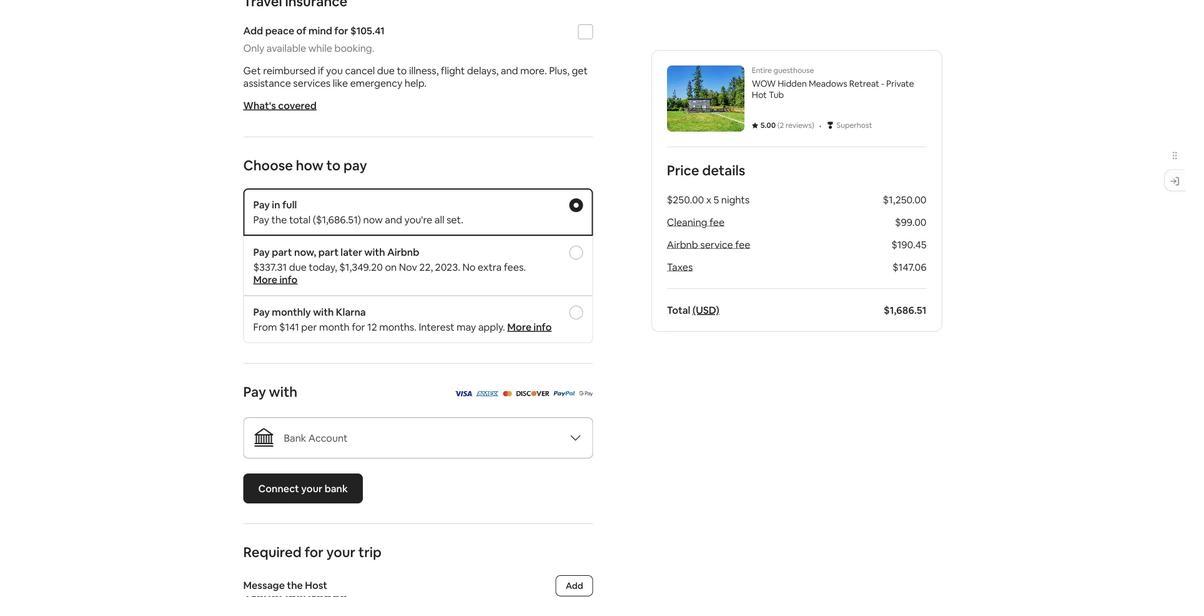 Task type: describe. For each thing, give the bounding box(es) containing it.
choose how to pay
[[243, 156, 367, 174]]

required for your trip
[[243, 544, 382, 562]]

2 part from the left
[[318, 246, 339, 259]]

due inside pay part now, part later with airbnb $337.31 due today,  $1,349.20 on nov 22, 2023. no extra fees. more info
[[289, 261, 307, 274]]

2
[[780, 121, 784, 130]]

pay for in
[[253, 198, 270, 211]]

connect your bank
[[258, 483, 348, 495]]

price details
[[667, 161, 745, 179]]

now,
[[294, 246, 316, 259]]

for inside pay monthly with klarna from $141 per month for 12 months. interest may apply. more info
[[352, 321, 365, 334]]

with inside pay part now, part later with airbnb $337.31 due today,  $1,349.20 on nov 22, 2023. no extra fees. more info
[[364, 246, 385, 259]]

more inside pay monthly with klarna from $141 per month for 12 months. interest may apply. more info
[[507, 321, 532, 334]]

may
[[457, 321, 476, 334]]

all
[[435, 213, 444, 226]]

22,
[[419, 261, 433, 274]]

visa card image
[[454, 391, 472, 397]]

more info button for pay monthly with klarna from $141 per month for 12 months. interest may apply. more info
[[507, 321, 552, 334]]

illness,
[[409, 64, 439, 77]]

$147.06
[[893, 261, 927, 274]]

bank account
[[284, 432, 348, 445]]

now
[[363, 213, 383, 226]]

$99.00
[[895, 216, 927, 229]]

delays,
[[467, 64, 499, 77]]

$1,349.20
[[339, 261, 383, 274]]

host
[[305, 580, 327, 592]]

$105.41
[[350, 24, 385, 37]]

connect
[[258, 483, 299, 495]]

2 paypal image from the top
[[553, 391, 575, 397]]

2 google pay image from the top
[[579, 391, 593, 397]]

set.
[[447, 213, 463, 226]]

for inside the add peace of mind for $105.41 only available while booking.
[[334, 24, 348, 37]]

bank account button
[[243, 418, 593, 459]]

cleaning
[[667, 216, 707, 229]]

services
[[293, 77, 331, 89]]

info inside pay part now, part later with airbnb $337.31 due today,  $1,349.20 on nov 22, 2023. no extra fees. more info
[[280, 273, 298, 286]]

details
[[702, 161, 745, 179]]

what's covered button
[[243, 99, 317, 112]]

message
[[243, 580, 285, 592]]

$250.00
[[667, 193, 704, 206]]

airbnb service fee
[[667, 238, 750, 251]]

with inside pay monthly with klarna from $141 per month for 12 months. interest may apply. more info
[[313, 306, 334, 319]]

superhost
[[837, 121, 872, 130]]

how
[[296, 156, 324, 174]]

and inside get reimbursed if you cancel due to illness, flight delays, and more. plus, get assistance services like emergency help.
[[501, 64, 518, 77]]

american express card image
[[476, 391, 499, 397]]

required
[[243, 544, 302, 562]]

more.
[[520, 64, 547, 77]]

1 vertical spatial the
[[287, 580, 303, 592]]

fees.
[[504, 261, 526, 274]]

nights
[[721, 193, 750, 206]]

total
[[289, 213, 311, 226]]

pay part now, part later with airbnb $337.31 due today,  $1,349.20 on nov 22, 2023. no extra fees. more info
[[253, 246, 526, 286]]

you're
[[404, 213, 432, 226]]

2 vertical spatial for
[[304, 544, 324, 562]]

your inside connect your bank 'button'
[[301, 483, 322, 495]]

entire
[[752, 66, 772, 75]]

booking.
[[334, 42, 374, 54]]

($1,686.51)
[[313, 213, 361, 226]]

$250.00 x 5 nights
[[667, 193, 750, 206]]

cleaning fee button
[[667, 216, 725, 229]]

pay for with
[[243, 383, 266, 401]]

klarna
[[336, 306, 366, 319]]

today,
[[309, 261, 337, 274]]

1 google pay image from the top
[[579, 387, 593, 400]]

available
[[267, 42, 306, 54]]

nov
[[399, 261, 417, 274]]

bank account image
[[254, 429, 274, 448]]

taxes button
[[667, 261, 693, 274]]

meadows
[[809, 78, 847, 89]]

later
[[341, 246, 362, 259]]

months.
[[379, 321, 417, 334]]

0 horizontal spatial with
[[269, 383, 297, 401]]

message the host
[[243, 580, 327, 592]]

0 horizontal spatial fee
[[710, 216, 725, 229]]

total
[[667, 304, 690, 317]]

assistance
[[243, 77, 291, 89]]

$337.31
[[253, 261, 287, 274]]

pay for part
[[253, 246, 270, 259]]

trip
[[358, 544, 382, 562]]

)
[[812, 121, 814, 130]]

hot
[[752, 89, 767, 101]]

you
[[326, 64, 343, 77]]

private
[[886, 78, 914, 89]]

bank
[[325, 483, 348, 495]]

tub
[[769, 89, 784, 101]]

on
[[385, 261, 397, 274]]

interest
[[419, 321, 454, 334]]

retreat
[[849, 78, 879, 89]]

month
[[319, 321, 350, 334]]

entire guesthouse wow hidden meadows retreat - private hot tub
[[752, 66, 914, 101]]



Task type: vqa. For each thing, say whether or not it's contained in the screenshot.
the bottom The Info
yes



Task type: locate. For each thing, give the bounding box(es) containing it.
for right the mind
[[334, 24, 348, 37]]

0 horizontal spatial and
[[385, 213, 402, 226]]

to left the pay
[[326, 156, 341, 174]]

1 vertical spatial more info button
[[507, 321, 552, 334]]

the down in
[[271, 213, 287, 226]]

monthly
[[272, 306, 311, 319]]

mastercard image
[[503, 387, 512, 400], [503, 391, 512, 397]]

connect your bank button
[[243, 474, 363, 504]]

your left bank
[[301, 483, 322, 495]]

mind
[[309, 24, 332, 37]]

0 vertical spatial to
[[397, 64, 407, 77]]

per
[[301, 321, 317, 334]]

info
[[280, 273, 298, 286], [534, 321, 552, 334]]

pay inside pay monthly with klarna from $141 per month for 12 months. interest may apply. more info
[[253, 306, 270, 319]]

more info button for pay part now, part later with airbnb $337.31 due today,  $1,349.20 on nov 22, 2023. no extra fees. more info
[[253, 273, 298, 286]]

0 horizontal spatial info
[[280, 273, 298, 286]]

1 horizontal spatial info
[[534, 321, 552, 334]]

the inside pay in full pay the total ($1,686.51) now and you're all set.
[[271, 213, 287, 226]]

1 horizontal spatial fee
[[735, 238, 750, 251]]

service
[[700, 238, 733, 251]]

and left more.
[[501, 64, 518, 77]]

choose
[[243, 156, 293, 174]]

add inside "button"
[[566, 581, 583, 592]]

1 part from the left
[[272, 246, 292, 259]]

what's covered
[[243, 99, 317, 112]]

0 vertical spatial add
[[243, 24, 263, 37]]

help.
[[405, 77, 427, 89]]

reimbursed
[[263, 64, 316, 77]]

1 horizontal spatial with
[[313, 306, 334, 319]]

None radio
[[569, 246, 583, 260], [569, 306, 583, 320], [569, 246, 583, 260], [569, 306, 583, 320]]

with up $1,349.20
[[364, 246, 385, 259]]

add inside the add peace of mind for $105.41 only available while booking.
[[243, 24, 263, 37]]

fee up service
[[710, 216, 725, 229]]

airbnb inside pay part now, part later with airbnb $337.31 due today,  $1,349.20 on nov 22, 2023. no extra fees. more info
[[387, 246, 419, 259]]

0 vertical spatial the
[[271, 213, 287, 226]]

1 horizontal spatial for
[[334, 24, 348, 37]]

emergency
[[350, 77, 402, 89]]

the left the host
[[287, 580, 303, 592]]

1 horizontal spatial due
[[377, 64, 395, 77]]

like
[[333, 77, 348, 89]]

0 vertical spatial and
[[501, 64, 518, 77]]

due inside get reimbursed if you cancel due to illness, flight delays, and more. plus, get assistance services like emergency help.
[[377, 64, 395, 77]]

0 vertical spatial fee
[[710, 216, 725, 229]]

1 horizontal spatial more
[[507, 321, 532, 334]]

1 discover card image from the top
[[516, 387, 550, 400]]

1 horizontal spatial to
[[397, 64, 407, 77]]

•
[[819, 119, 822, 132]]

full
[[282, 198, 297, 211]]

total (usd)
[[667, 304, 719, 317]]

due right cancel
[[377, 64, 395, 77]]

1 vertical spatial fee
[[735, 238, 750, 251]]

info down now,
[[280, 273, 298, 286]]

pay with
[[243, 383, 297, 401]]

1 vertical spatial and
[[385, 213, 402, 226]]

1 horizontal spatial more info button
[[507, 321, 552, 334]]

airbnb up taxes "button"
[[667, 238, 698, 251]]

cancel
[[345, 64, 375, 77]]

$141
[[279, 321, 299, 334]]

airbnb service fee button
[[667, 238, 750, 251]]

get reimbursed if you cancel due to illness, flight delays, and more. plus, get assistance services like emergency help.
[[243, 64, 588, 89]]

for
[[334, 24, 348, 37], [352, 321, 365, 334], [304, 544, 324, 562]]

part up $337.31
[[272, 246, 292, 259]]

discover card image right american express card icon
[[516, 391, 550, 397]]

pay
[[344, 156, 367, 174]]

1 mastercard image from the top
[[503, 387, 512, 400]]

5.00
[[761, 121, 776, 130]]

1 horizontal spatial add
[[566, 581, 583, 592]]

and right now
[[385, 213, 402, 226]]

mastercard image right american express card image
[[503, 387, 512, 400]]

price
[[667, 161, 699, 179]]

add for add
[[566, 581, 583, 592]]

to left illness,
[[397, 64, 407, 77]]

(usd) button
[[693, 304, 719, 317]]

airbnb up nov
[[387, 246, 419, 259]]

2 horizontal spatial with
[[364, 246, 385, 259]]

1 horizontal spatial part
[[318, 246, 339, 259]]

reviews
[[786, 121, 812, 130]]

pay for monthly
[[253, 306, 270, 319]]

0 horizontal spatial due
[[289, 261, 307, 274]]

12
[[367, 321, 377, 334]]

in
[[272, 198, 280, 211]]

0 vertical spatial for
[[334, 24, 348, 37]]

pay up bank account image
[[243, 383, 266, 401]]

get
[[243, 64, 261, 77]]

the
[[271, 213, 287, 226], [287, 580, 303, 592]]

discover card image right american express card image
[[516, 387, 550, 400]]

1 horizontal spatial airbnb
[[667, 238, 698, 251]]

to
[[397, 64, 407, 77], [326, 156, 341, 174]]

info right apply.
[[534, 321, 552, 334]]

pay in full pay the total ($1,686.51) now and you're all set.
[[253, 198, 463, 226]]

if
[[318, 64, 324, 77]]

0 horizontal spatial airbnb
[[387, 246, 419, 259]]

1 paypal image from the top
[[553, 387, 575, 400]]

apply.
[[478, 321, 505, 334]]

1 horizontal spatial your
[[326, 544, 356, 562]]

$1,250.00
[[883, 193, 927, 206]]

while
[[308, 42, 332, 54]]

0 vertical spatial your
[[301, 483, 322, 495]]

to inside get reimbursed if you cancel due to illness, flight delays, and more. plus, get assistance services like emergency help.
[[397, 64, 407, 77]]

0 vertical spatial due
[[377, 64, 395, 77]]

(
[[777, 121, 780, 130]]

wow
[[752, 78, 776, 89]]

cleaning fee
[[667, 216, 725, 229]]

taxes
[[667, 261, 693, 274]]

fee
[[710, 216, 725, 229], [735, 238, 750, 251]]

0 horizontal spatial more
[[253, 273, 277, 286]]

2 horizontal spatial for
[[352, 321, 365, 334]]

pay left in
[[253, 198, 270, 211]]

extra
[[478, 261, 502, 274]]

fee right service
[[735, 238, 750, 251]]

for up the host
[[304, 544, 324, 562]]

pay inside pay part now, part later with airbnb $337.31 due today,  $1,349.20 on nov 22, 2023. no extra fees. more info
[[253, 246, 270, 259]]

1 vertical spatial your
[[326, 544, 356, 562]]

with up bank
[[269, 383, 297, 401]]

american express card image
[[476, 387, 499, 400]]

guesthouse
[[774, 66, 814, 75]]

1 vertical spatial more
[[507, 321, 532, 334]]

more
[[253, 273, 277, 286], [507, 321, 532, 334]]

for left 12
[[352, 321, 365, 334]]

$190.45
[[891, 238, 927, 251]]

0 horizontal spatial more info button
[[253, 273, 298, 286]]

0 vertical spatial more
[[253, 273, 277, 286]]

pay up from
[[253, 306, 270, 319]]

0 horizontal spatial add
[[243, 24, 263, 37]]

flight
[[441, 64, 465, 77]]

1 vertical spatial for
[[352, 321, 365, 334]]

google pay image
[[579, 387, 593, 400], [579, 391, 593, 397]]

0 vertical spatial with
[[364, 246, 385, 259]]

and inside pay in full pay the total ($1,686.51) now and you're all set.
[[385, 213, 402, 226]]

pay up $337.31
[[253, 246, 270, 259]]

1 vertical spatial info
[[534, 321, 552, 334]]

2023.
[[435, 261, 460, 274]]

mastercard image right american express card icon
[[503, 391, 512, 397]]

peace
[[265, 24, 294, 37]]

hidden
[[778, 78, 807, 89]]

more info button up monthly
[[253, 273, 298, 286]]

discover card image
[[516, 387, 550, 400], [516, 391, 550, 397]]

5.00 ( 2 reviews )
[[761, 121, 814, 130]]

more right apply.
[[507, 321, 532, 334]]

airbnb
[[667, 238, 698, 251], [387, 246, 419, 259]]

no
[[462, 261, 476, 274]]

get
[[572, 64, 588, 77]]

only
[[243, 42, 264, 54]]

1 horizontal spatial and
[[501, 64, 518, 77]]

1 vertical spatial add
[[566, 581, 583, 592]]

more inside pay part now, part later with airbnb $337.31 due today,  $1,349.20 on nov 22, 2023. no extra fees. more info
[[253, 273, 277, 286]]

None radio
[[569, 199, 583, 212]]

add peace of mind for $105.41 only available while booking.
[[243, 24, 385, 54]]

1 vertical spatial to
[[326, 156, 341, 174]]

paypal image
[[553, 387, 575, 400], [553, 391, 575, 397]]

with up the month
[[313, 306, 334, 319]]

0 vertical spatial info
[[280, 273, 298, 286]]

pay left total
[[253, 213, 269, 226]]

-
[[881, 78, 885, 89]]

with
[[364, 246, 385, 259], [313, 306, 334, 319], [269, 383, 297, 401]]

and
[[501, 64, 518, 77], [385, 213, 402, 226]]

1 vertical spatial due
[[289, 261, 307, 274]]

your left trip
[[326, 544, 356, 562]]

more info button right apply.
[[507, 321, 552, 334]]

0 horizontal spatial your
[[301, 483, 322, 495]]

of
[[296, 24, 306, 37]]

2 discover card image from the top
[[516, 391, 550, 397]]

plus,
[[549, 64, 570, 77]]

0 horizontal spatial part
[[272, 246, 292, 259]]

0 horizontal spatial for
[[304, 544, 324, 562]]

due down now,
[[289, 261, 307, 274]]

add button
[[556, 576, 593, 597]]

more up monthly
[[253, 273, 277, 286]]

0 horizontal spatial to
[[326, 156, 341, 174]]

visa card image
[[454, 387, 472, 400]]

part up today,
[[318, 246, 339, 259]]

1 vertical spatial with
[[313, 306, 334, 319]]

0 vertical spatial more info button
[[253, 273, 298, 286]]

add for add peace of mind for $105.41 only available while booking.
[[243, 24, 263, 37]]

more info button
[[253, 273, 298, 286], [507, 321, 552, 334]]

$1,686.51
[[884, 304, 927, 317]]

2 vertical spatial with
[[269, 383, 297, 401]]

2 mastercard image from the top
[[503, 391, 512, 397]]

info inside pay monthly with klarna from $141 per month for 12 months. interest may apply. more info
[[534, 321, 552, 334]]

add
[[243, 24, 263, 37], [566, 581, 583, 592]]



